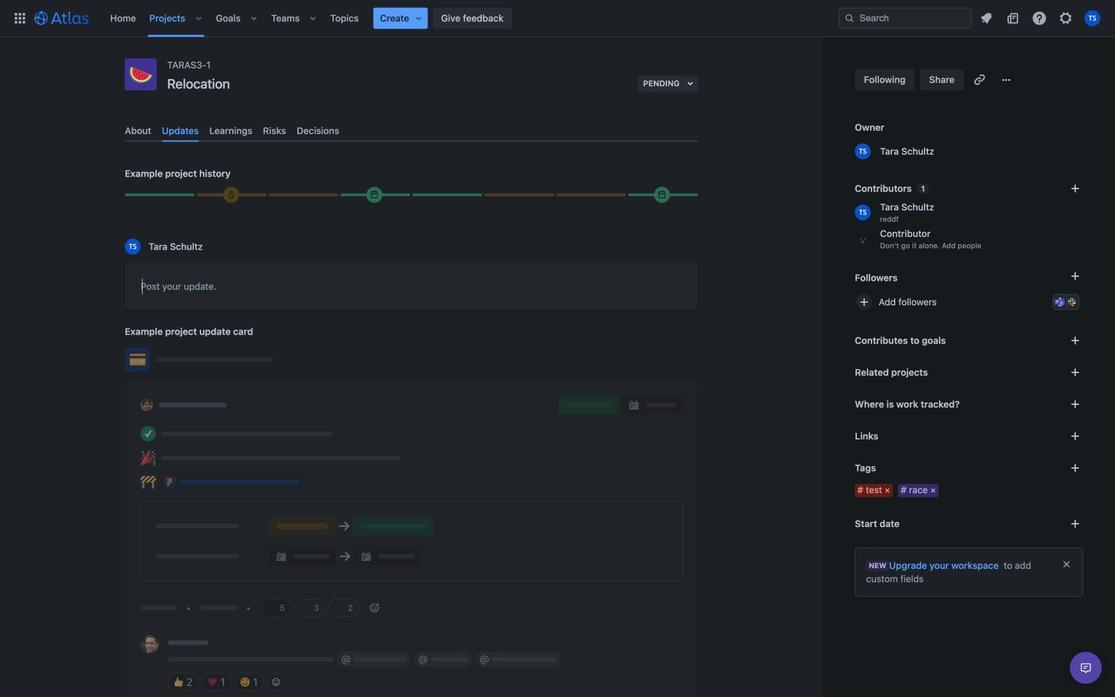 Task type: locate. For each thing, give the bounding box(es) containing it.
banner
[[0, 0, 1115, 37]]

add goals image
[[1068, 333, 1083, 349]]

Search field
[[839, 8, 972, 29]]

msteams logo showing  channels are connected to this project image
[[1055, 297, 1066, 307]]

add team or contributors image
[[1068, 181, 1083, 197]]

None search field
[[839, 8, 972, 29]]

tab list
[[120, 120, 704, 142]]

close tag image
[[928, 485, 939, 496]]

add link image
[[1068, 428, 1083, 444]]

close tag image
[[882, 485, 893, 496]]

top element
[[8, 0, 839, 37]]

settings image
[[1058, 10, 1074, 26]]

set start date image
[[1068, 516, 1083, 532]]

help image
[[1032, 10, 1048, 26]]

slack logo showing nan channels are connected to this project image
[[1067, 297, 1077, 307]]

add related project image
[[1068, 364, 1083, 380]]

add work tracking links image
[[1068, 396, 1083, 412]]

open intercom messenger image
[[1078, 660, 1094, 676]]



Task type: vqa. For each thing, say whether or not it's contained in the screenshot.
the left close tag Image
yes



Task type: describe. For each thing, give the bounding box(es) containing it.
Main content area, start typing to enter text. text field
[[141, 279, 682, 299]]

notifications image
[[979, 10, 995, 26]]

add follower image
[[856, 294, 872, 310]]

account image
[[1085, 10, 1101, 26]]

add a follower image
[[1068, 268, 1083, 284]]

search image
[[844, 13, 855, 24]]

add tag image
[[1068, 460, 1083, 476]]

close banner image
[[1062, 559, 1072, 570]]

switch to... image
[[12, 10, 28, 26]]



